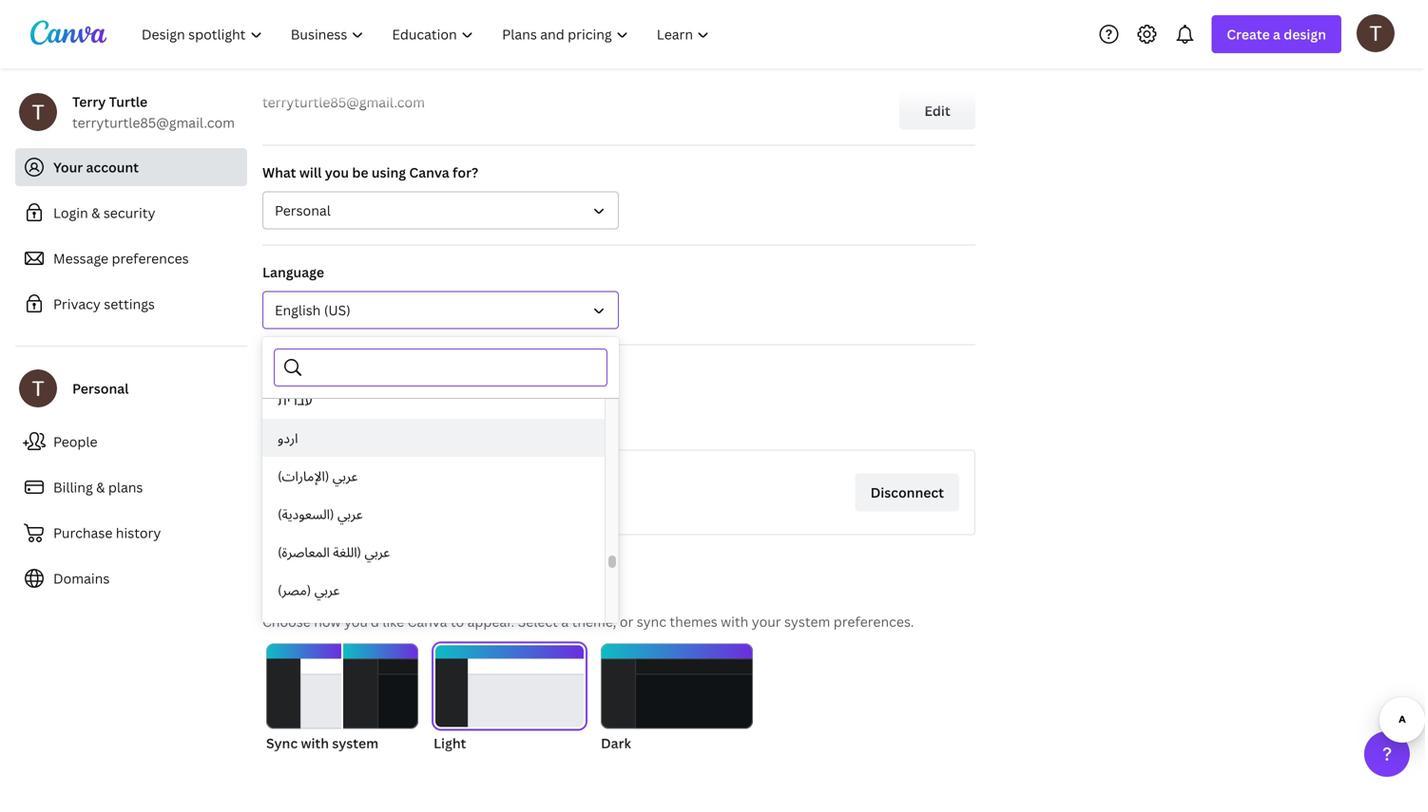Task type: locate. For each thing, give the bounding box(es) containing it.
عربي for عربي (مصر)
[[314, 581, 340, 600]]

0 vertical spatial a
[[1273, 25, 1281, 43]]

system inside button
[[332, 735, 379, 753]]

purchase history link
[[15, 514, 247, 552]]

terry down google
[[347, 500, 380, 518]]

canva inside theme choose how you'd like canva to appear. select a theme, or sync themes with your system preferences.
[[407, 613, 447, 631]]

عربي (الإمارات) option
[[262, 457, 605, 495]]

terry up your account on the top of the page
[[72, 93, 106, 111]]

you left be
[[325, 164, 349, 182]]

or
[[620, 613, 634, 631]]

domains link
[[15, 560, 247, 598]]

with right sync
[[301, 735, 329, 753]]

sync with system
[[266, 735, 379, 753]]

0 horizontal spatial turtle
[[109, 93, 148, 111]]

1 vertical spatial terry
[[347, 500, 380, 518]]

عربي for عربي (الإمارات)
[[333, 467, 358, 485]]

turtle inside google terry turtle
[[383, 500, 421, 518]]

turtle down google
[[383, 500, 421, 518]]

& for billing
[[96, 479, 105, 497]]

history
[[116, 524, 161, 542]]

system right sync
[[332, 735, 379, 753]]

using
[[372, 164, 406, 182]]

appear.
[[467, 613, 515, 631]]

what
[[262, 164, 296, 182]]

1 vertical spatial turtle
[[383, 500, 421, 518]]

disconnect
[[871, 484, 944, 502]]

1 horizontal spatial with
[[721, 613, 749, 631]]

to left the log
[[402, 416, 416, 434]]

0 vertical spatial with
[[721, 613, 749, 631]]

message preferences
[[53, 250, 189, 268]]

personal down will
[[275, 202, 331, 220]]

your account link
[[15, 148, 247, 186]]

0 vertical spatial canva
[[409, 164, 449, 182]]

login
[[53, 204, 88, 222]]

فارسي option
[[262, 609, 605, 648]]

1 vertical spatial you
[[350, 416, 373, 434]]

0 vertical spatial turtle
[[109, 93, 148, 111]]

عربي (مصر)
[[278, 581, 340, 600]]

with inside button
[[301, 735, 329, 753]]

& for login
[[91, 204, 100, 222]]

you
[[325, 164, 349, 182], [350, 416, 373, 434]]

0 vertical spatial personal
[[275, 202, 331, 220]]

social
[[337, 363, 375, 381]]

terry turtle terryturtle85@gmail.com
[[72, 93, 235, 132]]

for?
[[453, 164, 478, 182]]

1 horizontal spatial a
[[1273, 25, 1281, 43]]

عربي inside button
[[365, 543, 390, 561]]

عربي inside button
[[338, 505, 363, 523]]

like
[[383, 613, 404, 631]]

عربي down google
[[338, 505, 363, 523]]

1 horizontal spatial system
[[784, 613, 830, 631]]

0 vertical spatial &
[[91, 204, 100, 222]]

عربي up "how" at the left of the page
[[314, 581, 340, 600]]

& left plans
[[96, 479, 105, 497]]

google
[[347, 475, 393, 493]]

purchase history
[[53, 524, 161, 542]]

turtle
[[109, 93, 148, 111], [383, 500, 421, 518]]

terryturtle85@gmail.com up your account link at the top left
[[72, 114, 235, 132]]

1 horizontal spatial terryturtle85@gmail.com
[[262, 93, 425, 111]]

security
[[103, 204, 155, 222]]

0 vertical spatial system
[[784, 613, 830, 631]]

1 vertical spatial terryturtle85@gmail.com
[[72, 114, 235, 132]]

(اللغة
[[333, 543, 361, 561]]

with inside theme choose how you'd like canva to appear. select a theme, or sync themes with your system preferences.
[[721, 613, 749, 631]]

services that you use to log in to canva
[[262, 416, 514, 434]]

عربي for عربي (السعودية)
[[338, 505, 363, 523]]

0 horizontal spatial with
[[301, 735, 329, 753]]

system
[[784, 613, 830, 631], [332, 735, 379, 753]]

services
[[262, 416, 317, 434]]

to left appear.
[[451, 613, 464, 631]]

settings
[[104, 295, 155, 313]]

a
[[1273, 25, 1281, 43], [561, 613, 569, 631]]

1 vertical spatial system
[[332, 735, 379, 753]]

عربي (الإمارات)
[[278, 467, 358, 485]]

system inside theme choose how you'd like canva to appear. select a theme, or sync themes with your system preferences.
[[784, 613, 830, 631]]

עברית option
[[262, 381, 605, 419]]

to
[[402, 416, 416, 434], [457, 416, 471, 434], [451, 613, 464, 631]]

canva
[[409, 164, 449, 182], [474, 416, 514, 434], [407, 613, 447, 631]]

0 horizontal spatial personal
[[72, 380, 129, 398]]

1 horizontal spatial personal
[[275, 202, 331, 220]]

عربي for عربي (اللغة المعاصرة)
[[365, 543, 390, 561]]

system right your
[[784, 613, 830, 631]]

عربي (السعودية) button
[[262, 495, 605, 533]]

0 vertical spatial you
[[325, 164, 349, 182]]

a right select
[[561, 613, 569, 631]]

sync
[[266, 735, 298, 753]]

will
[[299, 164, 322, 182]]

1 vertical spatial with
[[301, 735, 329, 753]]

in
[[442, 416, 454, 434]]

privacy settings
[[53, 295, 155, 313]]

canva down عربي (مصر) option
[[407, 613, 447, 631]]

theme choose how you'd like canva to appear. select a theme, or sync themes with your system preferences.
[[262, 581, 914, 631]]

select
[[518, 613, 558, 631]]

عربي (السعودية) option
[[262, 495, 605, 533]]

عربي (مصر) button
[[262, 571, 605, 609]]

terryturtle85@gmail.com up be
[[262, 93, 425, 111]]

1 vertical spatial &
[[96, 479, 105, 497]]

عربي right (الإمارات)
[[333, 467, 358, 485]]

اردو
[[278, 429, 298, 447]]

people link
[[15, 423, 247, 461]]

فارسي button
[[262, 609, 605, 648]]

personal
[[275, 202, 331, 220], [72, 380, 129, 398]]

0 vertical spatial terry
[[72, 93, 106, 111]]

عربي right (اللغة
[[365, 543, 390, 561]]

&
[[91, 204, 100, 222], [96, 479, 105, 497]]

0 vertical spatial terryturtle85@gmail.com
[[262, 93, 425, 111]]

a inside theme choose how you'd like canva to appear. select a theme, or sync themes with your system preferences.
[[561, 613, 569, 631]]

a left design
[[1273, 25, 1281, 43]]

a inside dropdown button
[[1273, 25, 1281, 43]]

purchase
[[53, 524, 113, 542]]

english (us)
[[275, 301, 351, 319]]

turtle up your account link at the top left
[[109, 93, 148, 111]]

1 horizontal spatial turtle
[[383, 500, 421, 518]]

2 vertical spatial canva
[[407, 613, 447, 631]]

Language: English (US) button
[[262, 291, 619, 329]]

plans
[[108, 479, 143, 497]]

light
[[434, 735, 466, 753]]

you left use
[[350, 416, 373, 434]]

1 vertical spatial a
[[561, 613, 569, 631]]

עברית button
[[262, 381, 605, 419]]

1 horizontal spatial terry
[[347, 500, 380, 518]]

terry inside google terry turtle
[[347, 500, 380, 518]]

Personal button
[[262, 192, 619, 230]]

terryturtle85@gmail.com
[[262, 93, 425, 111], [72, 114, 235, 132]]

connected social accounts
[[262, 363, 437, 381]]

عربي (السعودية)
[[278, 505, 363, 523]]

عربي
[[333, 467, 358, 485], [338, 505, 363, 523], [365, 543, 390, 561], [314, 581, 340, 600]]

with left your
[[721, 613, 749, 631]]

None search field
[[312, 350, 595, 386]]

personal up people
[[72, 380, 129, 398]]

عربي (مصر) option
[[262, 571, 605, 609]]

0 horizontal spatial terry
[[72, 93, 106, 111]]

0 horizontal spatial system
[[332, 735, 379, 753]]

be
[[352, 164, 368, 182]]

canva right in
[[474, 416, 514, 434]]

english
[[275, 301, 321, 319]]

canva left for?
[[409, 164, 449, 182]]

with
[[721, 613, 749, 631], [301, 735, 329, 753]]

0 horizontal spatial a
[[561, 613, 569, 631]]

create a design button
[[1212, 15, 1342, 53]]

& right the login
[[91, 204, 100, 222]]



Task type: vqa. For each thing, say whether or not it's contained in the screenshot.
the a in the Create a design Dropdown Button
yes



Task type: describe. For each thing, give the bounding box(es) containing it.
dark
[[601, 735, 631, 753]]

what will you be using canva for?
[[262, 164, 478, 182]]

personal inside button
[[275, 202, 331, 220]]

people
[[53, 433, 98, 451]]

1 vertical spatial personal
[[72, 380, 129, 398]]

design
[[1284, 25, 1326, 43]]

(الإمارات)
[[278, 467, 329, 485]]

to right in
[[457, 416, 471, 434]]

message preferences link
[[15, 240, 247, 278]]

(السعودية)
[[278, 505, 334, 523]]

choose
[[262, 613, 311, 631]]

create
[[1227, 25, 1270, 43]]

disconnect button
[[855, 474, 959, 512]]

sync
[[637, 613, 667, 631]]

edit
[[925, 102, 951, 120]]

0 horizontal spatial terryturtle85@gmail.com
[[72, 114, 235, 132]]

you for that
[[350, 416, 373, 434]]

preferences.
[[834, 613, 914, 631]]

preferences
[[112, 250, 189, 268]]

المعاصرة)
[[278, 543, 330, 561]]

that
[[320, 416, 346, 434]]

theme,
[[572, 613, 617, 631]]

themes
[[670, 613, 718, 631]]

to inside theme choose how you'd like canva to appear. select a theme, or sync themes with your system preferences.
[[451, 613, 464, 631]]

language
[[262, 263, 324, 281]]

Sync with system button
[[266, 644, 418, 754]]

log
[[419, 416, 439, 434]]

login & security link
[[15, 194, 247, 232]]

create a design
[[1227, 25, 1326, 43]]

terry turtle image
[[1357, 14, 1395, 52]]

your account
[[53, 158, 139, 176]]

اردو button
[[262, 419, 605, 457]]

Light button
[[434, 644, 586, 754]]

message
[[53, 250, 108, 268]]

(مصر)
[[278, 581, 311, 600]]

فارسي
[[278, 619, 313, 638]]

canva for theme
[[407, 613, 447, 631]]

عربي (اللغة المعاصرة) option
[[262, 533, 605, 571]]

billing & plans
[[53, 479, 143, 497]]

privacy settings link
[[15, 285, 247, 323]]

theme
[[262, 581, 319, 604]]

how
[[314, 613, 341, 631]]

عربي (اللغة المعاصرة) button
[[262, 533, 605, 571]]

اردو option
[[262, 419, 605, 457]]

עברית
[[278, 391, 313, 409]]

billing
[[53, 479, 93, 497]]

(us)
[[324, 301, 351, 319]]

your
[[752, 613, 781, 631]]

privacy
[[53, 295, 101, 313]]

top level navigation element
[[129, 15, 726, 53]]

you for will
[[325, 164, 349, 182]]

عربي (الإمارات) button
[[262, 457, 605, 495]]

account
[[86, 158, 139, 176]]

1 vertical spatial canva
[[474, 416, 514, 434]]

Dark button
[[601, 644, 753, 754]]

canva for what
[[409, 164, 449, 182]]

domains
[[53, 570, 110, 588]]

login & security
[[53, 204, 155, 222]]

عربي (اللغة المعاصرة)
[[278, 543, 390, 561]]

you'd
[[344, 613, 379, 631]]

your
[[53, 158, 83, 176]]

accounts
[[378, 363, 437, 381]]

connected
[[262, 363, 334, 381]]

turtle inside terry turtle terryturtle85@gmail.com
[[109, 93, 148, 111]]

terry inside terry turtle terryturtle85@gmail.com
[[72, 93, 106, 111]]

billing & plans link
[[15, 469, 247, 507]]

edit button
[[899, 92, 976, 130]]

google terry turtle
[[347, 475, 421, 518]]

use
[[377, 416, 399, 434]]



